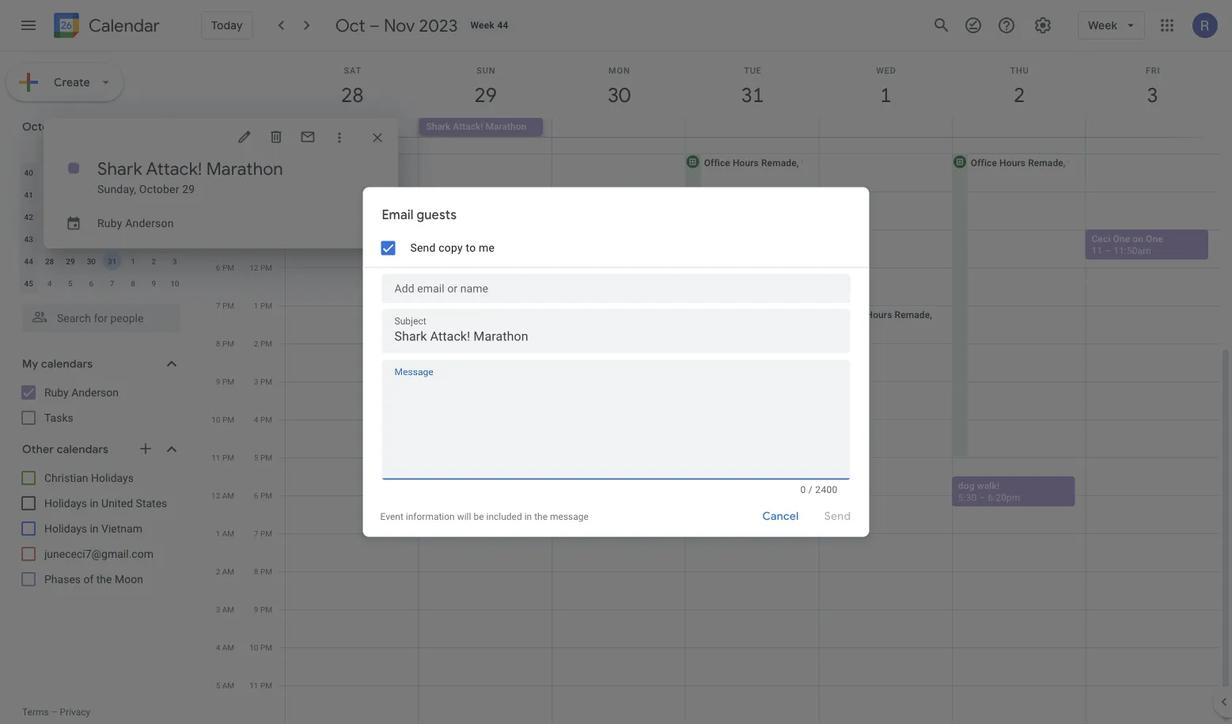 Task type: locate. For each thing, give the bounding box(es) containing it.
1 vertical spatial 11 pm
[[249, 681, 272, 690]]

am for 2 am
[[222, 567, 234, 576]]

– down walk!
[[979, 492, 985, 503]]

calendars up christian holidays
[[57, 442, 108, 457]]

week 44
[[470, 20, 509, 31]]

10 right 4 am
[[249, 643, 258, 652]]

6
[[172, 168, 177, 177], [216, 263, 220, 272], [89, 279, 93, 288], [254, 491, 258, 500]]

shark
[[426, 121, 451, 132], [97, 157, 142, 180]]

in right the included
[[524, 511, 532, 522]]

0 horizontal spatial 6 pm
[[216, 263, 234, 272]]

4 for november 4 element
[[47, 279, 52, 288]]

1 horizontal spatial 2023
[[419, 14, 458, 36]]

calendars for other calendars
[[57, 442, 108, 457]]

none text field inside email guests dialog
[[394, 325, 838, 347]]

hours
[[733, 157, 759, 168], [999, 157, 1026, 168], [866, 309, 892, 320]]

november 7 element
[[103, 274, 122, 293]]

2 right november 1 element on the left
[[152, 256, 156, 266]]

0 horizontal spatial 2
[[152, 256, 156, 266]]

5 left november 6 element
[[68, 279, 73, 288]]

row group
[[18, 161, 185, 294]]

holidays down christian
[[44, 497, 87, 510]]

3 inside the november 3 element
[[172, 256, 177, 266]]

1 vertical spatial 29
[[66, 256, 75, 266]]

2 horizontal spatial hours
[[999, 157, 1026, 168]]

1 vertical spatial 30
[[87, 256, 96, 266]]

10 pm right 4 am
[[249, 643, 272, 652]]

0 horizontal spatial 7 pm
[[216, 301, 234, 310]]

30
[[45, 168, 54, 177], [87, 256, 96, 266]]

0 horizontal spatial hours
[[733, 157, 759, 168]]

pm down 5 pm at the bottom of page
[[260, 491, 272, 500]]

18
[[128, 212, 137, 222]]

cancel button
[[755, 497, 806, 535]]

terms – privacy
[[22, 707, 90, 718]]

8 left 2 pm
[[216, 339, 220, 348]]

29
[[182, 182, 195, 195], [66, 256, 75, 266]]

1 vertical spatial anderson
[[71, 386, 119, 399]]

cell
[[286, 118, 419, 137], [552, 118, 685, 137], [685, 118, 819, 137], [819, 118, 952, 137], [952, 118, 1085, 137], [1085, 118, 1219, 137], [164, 228, 185, 250]]

ruby up tasks
[[44, 386, 69, 399]]

0 vertical spatial the
[[534, 511, 548, 522]]

november 1 element
[[123, 252, 142, 271]]

13 element
[[165, 185, 184, 204]]

column header
[[18, 139, 39, 161]]

holidays up junececi7@gmail.com
[[44, 522, 87, 535]]

2023 up 'sunday' column header
[[70, 119, 96, 134]]

pm right 1 am
[[260, 529, 272, 538]]

1 vertical spatial calendars
[[57, 442, 108, 457]]

shark inside shark attack! marathon sunday, october 29
[[97, 157, 142, 180]]

vietnam
[[101, 522, 142, 535]]

0 vertical spatial calendars
[[41, 357, 93, 371]]

0 vertical spatial ruby
[[97, 216, 122, 229]]

8 right '2 am'
[[254, 567, 258, 576]]

the right of
[[96, 572, 112, 586]]

in left united
[[90, 497, 99, 510]]

29 element
[[61, 252, 80, 271]]

41
[[24, 190, 33, 199]]

one right on
[[1146, 233, 1163, 244]]

– inside ceci one on one 11 – 11:50am
[[1105, 245, 1111, 256]]

november 6 element
[[82, 274, 101, 293]]

8 inside row
[[131, 279, 135, 288]]

29 right 28 element
[[66, 256, 75, 266]]

0 horizontal spatial october
[[22, 119, 67, 134]]

1 horizontal spatial one
[[1146, 233, 1163, 244]]

24 element
[[103, 229, 122, 248]]

13
[[170, 190, 179, 199]]

11 down ceci
[[1092, 245, 1102, 256]]

november 5 element
[[61, 274, 80, 293]]

am up '2 am'
[[222, 529, 234, 538]]

6 row from the top
[[18, 272, 185, 294]]

29 inside shark attack! marathon sunday, october 29
[[182, 182, 195, 195]]

31
[[108, 256, 117, 266]]

1 horizontal spatial office
[[837, 309, 864, 320]]

0 horizontal spatial 10 pm
[[211, 415, 234, 424]]

0 vertical spatial 8
[[131, 279, 135, 288]]

1 horizontal spatial office hours remade ,
[[837, 309, 935, 320]]

pm left 12 pm
[[222, 263, 234, 272]]

0 vertical spatial 30
[[45, 168, 54, 177]]

marathon
[[485, 121, 526, 132], [206, 157, 283, 180]]

0 horizontal spatial office hours remade ,
[[704, 157, 801, 168]]

25 element
[[123, 229, 142, 248]]

terms
[[22, 707, 49, 718]]

1 horizontal spatial 11 pm
[[249, 681, 272, 690]]

cancel
[[762, 509, 799, 523]]

calendar heading
[[85, 15, 160, 37]]

calendars inside other calendars dropdown button
[[57, 442, 108, 457]]

0 vertical spatial 29
[[182, 182, 195, 195]]

22 element
[[61, 229, 80, 248]]

1 vertical spatial ruby
[[44, 386, 69, 399]]

0 horizontal spatial 44
[[24, 256, 33, 266]]

5 down the thursday column header
[[152, 168, 156, 177]]

11 right 10 element
[[128, 190, 137, 199]]

message
[[550, 511, 589, 522]]

5 row from the top
[[18, 250, 185, 272]]

2023
[[419, 14, 458, 36], [70, 119, 96, 134]]

0 horizontal spatial 30
[[45, 168, 54, 177]]

29 inside row
[[66, 256, 75, 266]]

2 vertical spatial holidays
[[44, 522, 87, 535]]

1 horizontal spatial the
[[534, 511, 548, 522]]

1 horizontal spatial 29
[[182, 182, 195, 195]]

8 pm
[[216, 339, 234, 348], [254, 567, 272, 576]]

3 for 3 am
[[216, 605, 220, 614]]

4 am
[[216, 643, 234, 652]]

1 vertical spatial 2
[[254, 339, 258, 348]]

0 vertical spatial attack!
[[453, 121, 483, 132]]

12 for 12 pm
[[249, 263, 258, 272]]

21 element
[[40, 229, 59, 248]]

calendars inside my calendars dropdown button
[[41, 357, 93, 371]]

me
[[479, 241, 495, 254]]

the left "message" at the left
[[534, 511, 548, 522]]

remade
[[761, 157, 797, 168], [1028, 157, 1063, 168], [895, 309, 930, 320]]

– down ceci
[[1105, 245, 1111, 256]]

1 horizontal spatial 2
[[216, 567, 220, 576]]

saturday column header
[[39, 139, 60, 161]]

holidays up united
[[91, 471, 134, 484]]

anderson up 26
[[125, 216, 174, 229]]

in for united
[[90, 497, 99, 510]]

pm right 4 am
[[260, 643, 272, 652]]

1 vertical spatial attack!
[[146, 157, 202, 180]]

row containing 40
[[18, 161, 185, 184]]

0 vertical spatial 6 pm
[[216, 263, 234, 272]]

column header inside october 2023 grid
[[18, 139, 39, 161]]

ruby
[[97, 216, 122, 229], [44, 386, 69, 399]]

0 vertical spatial 10 pm
[[211, 415, 234, 424]]

0 vertical spatial shark
[[426, 121, 451, 132]]

1 horizontal spatial 44
[[497, 20, 509, 31]]

1 vertical spatial 44
[[24, 256, 33, 266]]

nov
[[384, 14, 415, 36]]

ruby inside my calendars list
[[44, 386, 69, 399]]

0 vertical spatial october
[[22, 119, 67, 134]]

1 down 12 pm
[[254, 301, 258, 310]]

in
[[90, 497, 99, 510], [524, 511, 532, 522], [90, 522, 99, 535]]

junececi7@gmail.com
[[44, 547, 153, 560]]

1 horizontal spatial anderson
[[125, 216, 174, 229]]

5 down 4 am
[[216, 681, 220, 690]]

None text field
[[394, 325, 838, 347]]

anderson down my calendars dropdown button
[[71, 386, 119, 399]]

0 vertical spatial 12
[[149, 190, 158, 199]]

11 pm right 5 am
[[249, 681, 272, 690]]

1 right '31' element
[[131, 256, 135, 266]]

am up 3 am on the left bottom of page
[[222, 567, 234, 576]]

1 horizontal spatial 8 pm
[[254, 567, 272, 576]]

30 inside "element"
[[87, 256, 96, 266]]

marathon inside shark attack! marathon sunday, october 29
[[206, 157, 283, 180]]

other calendars list
[[3, 465, 196, 592]]

1 inside november 1 element
[[131, 256, 135, 266]]

4 for 4 pm
[[254, 415, 258, 424]]

main drawer image
[[19, 16, 38, 35]]

3 pm
[[254, 377, 272, 386]]

row containing 42
[[18, 206, 185, 228]]

1 row from the top
[[18, 161, 185, 184]]

october up '19' element
[[139, 182, 179, 195]]

shark inside button
[[426, 121, 451, 132]]

calendar element
[[51, 9, 160, 44]]

1 vertical spatial 7 pm
[[254, 529, 272, 538]]

11 right 5 am
[[249, 681, 258, 690]]

1 horizontal spatial 6 pm
[[254, 491, 272, 500]]

october inside shark attack! marathon sunday, october 29
[[139, 182, 179, 195]]

0 vertical spatial 2023
[[419, 14, 458, 36]]

0 horizontal spatial 2023
[[70, 119, 96, 134]]

8 right november 7 element
[[131, 279, 135, 288]]

calendars right my
[[41, 357, 93, 371]]

1 horizontal spatial 7 pm
[[254, 529, 272, 538]]

11 pm up 12 am
[[211, 453, 234, 462]]

2 vertical spatial 8
[[254, 567, 258, 576]]

2 horizontal spatial 2
[[254, 339, 258, 348]]

shark attack! marathon row
[[279, 118, 1232, 137]]

to
[[466, 241, 476, 254]]

attack!
[[453, 121, 483, 132], [146, 157, 202, 180]]

11 pm
[[211, 453, 234, 462], [249, 681, 272, 690]]

2 up 3 am on the left bottom of page
[[216, 567, 220, 576]]

attack! inside shark attack! marathon button
[[453, 121, 483, 132]]

8 pm left 2 pm
[[216, 339, 234, 348]]

9
[[254, 149, 258, 158], [152, 279, 156, 288], [216, 377, 220, 386], [254, 605, 258, 614]]

0 vertical spatial 11 pm
[[211, 453, 234, 462]]

1 vertical spatial 10 pm
[[249, 643, 272, 652]]

0 horizontal spatial 8 pm
[[216, 339, 234, 348]]

4 up 5 pm at the bottom of page
[[254, 415, 258, 424]]

44 inside row
[[24, 256, 33, 266]]

None text field
[[382, 378, 850, 473]]

1 vertical spatial ruby anderson
[[44, 386, 119, 399]]

0 horizontal spatial shark
[[97, 157, 142, 180]]

0 horizontal spatial office
[[704, 157, 730, 168]]

today
[[211, 18, 243, 32]]

1 horizontal spatial shark
[[426, 121, 451, 132]]

4 up 5 am
[[216, 643, 220, 652]]

pm
[[222, 263, 234, 272], [260, 263, 272, 272], [222, 301, 234, 310], [260, 301, 272, 310], [222, 339, 234, 348], [260, 339, 272, 348], [222, 377, 234, 386], [260, 377, 272, 386], [222, 415, 234, 424], [260, 415, 272, 424], [222, 453, 234, 462], [260, 453, 272, 462], [260, 491, 272, 500], [260, 529, 272, 538], [260, 567, 272, 576], [260, 605, 272, 614], [260, 643, 272, 652], [260, 681, 272, 690]]

pm right 3 am on the left bottom of page
[[260, 605, 272, 614]]

0 horizontal spatial the
[[96, 572, 112, 586]]

29 right "13"
[[182, 182, 195, 195]]

my calendars
[[22, 357, 93, 371]]

9 pm left the 3 pm
[[216, 377, 234, 386]]

3 up 4 pm
[[254, 377, 258, 386]]

terms link
[[22, 707, 49, 718]]

2 row from the top
[[18, 184, 185, 206]]

1 vertical spatial 8 pm
[[254, 567, 272, 576]]

5 for november 5 element
[[68, 279, 73, 288]]

Add email or name text field
[[394, 274, 838, 303]]

1 horizontal spatial 12
[[211, 491, 220, 500]]

11 inside ceci one on one 11 – 11:50am
[[1092, 245, 1102, 256]]

3 right 'november 2' element
[[172, 256, 177, 266]]

7 left 1 pm
[[216, 301, 220, 310]]

23 element
[[82, 229, 101, 248]]

7 pm right 1 am
[[254, 529, 272, 538]]

october 2023
[[22, 119, 96, 134]]

6 pm down 5 pm at the bottom of page
[[254, 491, 272, 500]]

1 vertical spatial 9 pm
[[254, 605, 272, 614]]

am for 9 am
[[260, 149, 272, 158]]

shark attack! marathon sunday, october 29
[[97, 157, 283, 195]]

7
[[47, 190, 52, 199], [110, 279, 114, 288], [216, 301, 220, 310], [254, 529, 258, 538]]

3 row from the top
[[18, 206, 185, 228]]

oct
[[335, 14, 365, 36]]

0 horizontal spatial one
[[1113, 233, 1130, 244]]

None search field
[[0, 298, 196, 332]]

am for 3 am
[[222, 605, 234, 614]]

calendars
[[41, 357, 93, 371], [57, 442, 108, 457]]

12 up 1 am
[[211, 491, 220, 500]]

row group inside october 2023 grid
[[18, 161, 185, 294]]

40
[[24, 168, 33, 177]]

6 right november 5 element
[[89, 279, 93, 288]]

19 element
[[144, 207, 163, 226]]

5 down 4 pm
[[254, 453, 258, 462]]

4 left november 5 element
[[47, 279, 52, 288]]

2 down 1 pm
[[254, 339, 258, 348]]

3 am
[[216, 605, 234, 614]]

4 row from the top
[[18, 228, 185, 250]]

november 10 element
[[165, 274, 184, 293]]

the
[[534, 511, 548, 522], [96, 572, 112, 586]]

30 for 30 "element"
[[87, 256, 96, 266]]

0 horizontal spatial anderson
[[71, 386, 119, 399]]

anderson
[[125, 216, 174, 229], [71, 386, 119, 399]]

0 horizontal spatial 29
[[66, 256, 75, 266]]

11
[[128, 190, 137, 199], [1092, 245, 1102, 256], [211, 453, 220, 462], [249, 681, 258, 690]]

0 vertical spatial marathon
[[485, 121, 526, 132]]

row group containing 40
[[18, 161, 185, 294]]

am down delete event image
[[260, 149, 272, 158]]

31 cell
[[102, 250, 123, 272]]

pm up 4 pm
[[260, 377, 272, 386]]

1 horizontal spatial 30
[[87, 256, 96, 266]]

7 pm left 1 pm
[[216, 301, 234, 310]]

18 element
[[123, 207, 142, 226]]

30 element
[[82, 252, 101, 271]]

marathon inside shark attack! marathon button
[[485, 121, 526, 132]]

1 horizontal spatial marathon
[[485, 121, 526, 132]]

0 vertical spatial 44
[[497, 20, 509, 31]]

shark attack! marathon heading
[[97, 157, 283, 180]]

other
[[22, 442, 54, 457]]

am up 4 am
[[222, 605, 234, 614]]

2 horizontal spatial 8
[[254, 567, 258, 576]]

shark attack! marathon
[[426, 121, 526, 132]]

30 right 40 on the top left of the page
[[45, 168, 54, 177]]

12 up 1 pm
[[249, 263, 258, 272]]

9 pm right 3 am on the left bottom of page
[[254, 605, 272, 614]]

email guests
[[382, 207, 457, 223]]

1 vertical spatial holidays
[[44, 497, 87, 510]]

one up 11:50am
[[1113, 233, 1130, 244]]

november 4 element
[[40, 274, 59, 293]]

1 horizontal spatial attack!
[[453, 121, 483, 132]]

gmt-
[[246, 123, 264, 132]]

–
[[369, 14, 380, 36], [1105, 245, 1111, 256], [979, 492, 985, 503], [51, 707, 57, 718]]

dinner texas roadhouse
[[691, 480, 804, 503]]

pm left 1 pm
[[222, 301, 234, 310]]

office hours remade ,
[[704, 157, 801, 168], [971, 157, 1068, 168], [837, 309, 935, 320]]

2 horizontal spatial remade
[[1028, 157, 1063, 168]]

attack! for shark attack! marathon sunday, october 29
[[146, 157, 202, 180]]

0 vertical spatial 9 pm
[[216, 377, 234, 386]]

row containing 43
[[18, 228, 185, 250]]

1
[[68, 168, 73, 177], [131, 256, 135, 266], [254, 301, 258, 310], [216, 529, 220, 538]]

1 horizontal spatial ruby
[[97, 216, 122, 229]]

1 vertical spatial october
[[139, 182, 179, 195]]

2pm
[[709, 359, 728, 370]]

september 30 element
[[40, 163, 59, 182]]

5
[[152, 168, 156, 177], [68, 279, 73, 288], [254, 453, 258, 462], [216, 681, 220, 690]]

0 vertical spatial anderson
[[125, 216, 174, 229]]

row containing 44
[[18, 250, 185, 272]]

0 horizontal spatial attack!
[[146, 157, 202, 180]]

9 element
[[82, 185, 101, 204]]

week
[[470, 20, 495, 31]]

am up 1 am
[[222, 491, 234, 500]]

0 horizontal spatial 8
[[131, 279, 135, 288]]

6 pm left 12 pm
[[216, 263, 234, 272]]

2 for 2 am
[[216, 567, 220, 576]]

9 pm
[[216, 377, 234, 386], [254, 605, 272, 614]]

8 pm right '2 am'
[[254, 567, 272, 576]]

marathon for shark attack! marathon
[[485, 121, 526, 132]]

0 vertical spatial 2
[[152, 256, 156, 266]]

14 element
[[40, 207, 59, 226]]

0 horizontal spatial marathon
[[206, 157, 283, 180]]

2 vertical spatial 2
[[216, 567, 220, 576]]

holidays in vietnam
[[44, 522, 142, 535]]

in up junececi7@gmail.com
[[90, 522, 99, 535]]

12
[[149, 190, 158, 199], [249, 263, 258, 272], [211, 491, 220, 500]]

grid
[[203, 51, 1232, 724]]

15 element
[[61, 207, 80, 226]]

dog
[[958, 480, 975, 491]]

1 vertical spatial marathon
[[206, 157, 283, 180]]

october up s
[[22, 119, 67, 134]]

am for 12 am
[[222, 491, 234, 500]]

9 left november 10 element
[[152, 279, 156, 288]]

0 horizontal spatial 11 pm
[[211, 453, 234, 462]]

2 horizontal spatial 12
[[249, 263, 258, 272]]

holidays
[[91, 471, 134, 484], [44, 497, 87, 510], [44, 522, 87, 535]]

2023 right nov
[[419, 14, 458, 36]]

2 inside row
[[152, 256, 156, 266]]

12 inside row
[[149, 190, 158, 199]]

,
[[797, 157, 799, 168], [1063, 157, 1066, 168], [930, 309, 932, 320], [728, 359, 730, 370]]

attack! inside shark attack! marathon sunday, october 29
[[146, 157, 202, 180]]

23
[[87, 234, 96, 244]]

dog walk! 5:30 – 6:20pm
[[958, 480, 1020, 503]]

2400
[[815, 484, 838, 495]]

row
[[18, 161, 185, 184], [18, 184, 185, 206], [18, 206, 185, 228], [18, 228, 185, 250], [18, 250, 185, 272], [18, 272, 185, 294]]

10 pm
[[211, 415, 234, 424], [249, 643, 272, 652]]

7 pm
[[216, 301, 234, 310], [254, 529, 272, 538]]

event information will be included in the message
[[380, 511, 589, 522]]

1 vertical spatial 8
[[216, 339, 220, 348]]

1 down 12 am
[[216, 529, 220, 538]]

0 vertical spatial 7 pm
[[216, 301, 234, 310]]

1 horizontal spatial october
[[139, 182, 179, 195]]

email event details image
[[300, 129, 316, 145]]

1 vertical spatial 12
[[249, 263, 258, 272]]



Task type: describe. For each thing, give the bounding box(es) containing it.
am for 5 am
[[222, 681, 234, 690]]

9 inside october 2023 grid
[[152, 279, 156, 288]]

christian holidays
[[44, 471, 134, 484]]

in inside email guests dialog
[[524, 511, 532, 522]]

other calendars
[[22, 442, 108, 457]]

am for 1 am
[[222, 529, 234, 538]]

roadhouse
[[756, 492, 804, 503]]

pm down 4 pm
[[260, 453, 272, 462]]

the inside 'list'
[[96, 572, 112, 586]]

2 horizontal spatial office hours remade ,
[[971, 157, 1068, 168]]

2pm ,
[[709, 359, 732, 370]]

10 left 4 pm
[[211, 415, 220, 424]]

12 element
[[144, 185, 163, 204]]

5 am
[[216, 681, 234, 690]]

on
[[1133, 233, 1143, 244]]

included
[[486, 511, 522, 522]]

pm right 5 am
[[260, 681, 272, 690]]

today button
[[201, 11, 253, 40]]

sunday,
[[97, 182, 136, 195]]

11 inside row
[[128, 190, 137, 199]]

ceci one on one 11 – 11:50am
[[1092, 233, 1163, 256]]

party
[[709, 347, 732, 358]]

15
[[66, 212, 75, 222]]

1 vertical spatial 6 pm
[[254, 491, 272, 500]]

5 for 5 am
[[216, 681, 220, 690]]

7 right 41
[[47, 190, 52, 199]]

2 one from the left
[[1146, 233, 1163, 244]]

11 up 12 am
[[211, 453, 220, 462]]

4 up 11 element
[[131, 168, 135, 177]]

my calendars button
[[3, 351, 196, 377]]

pm left 4 pm
[[222, 415, 234, 424]]

5 for 5 pm
[[254, 453, 258, 462]]

20
[[170, 212, 179, 222]]

shark for shark attack! marathon sunday, october 29
[[97, 157, 142, 180]]

4 for 4 am
[[216, 643, 220, 652]]

1 horizontal spatial hours
[[866, 309, 892, 320]]

5 pm
[[254, 453, 272, 462]]

1 for november 1 element on the left
[[131, 256, 135, 266]]

9 left the 3 pm
[[216, 377, 220, 386]]

email
[[382, 207, 414, 223]]

24
[[108, 234, 117, 244]]

22
[[66, 234, 75, 244]]

tasks
[[44, 411, 73, 424]]

pm down 1 pm
[[260, 339, 272, 348]]

1 horizontal spatial 10 pm
[[249, 643, 272, 652]]

pm left 5 pm at the bottom of page
[[222, 453, 234, 462]]

0 vertical spatial ruby anderson
[[97, 216, 174, 229]]

shark attack! marathon button
[[419, 118, 543, 135]]

pm left 2 pm
[[222, 339, 234, 348]]

0 vertical spatial 8 pm
[[216, 339, 234, 348]]

0 horizontal spatial 9 pm
[[216, 377, 234, 386]]

walk!
[[977, 480, 999, 491]]

s row
[[18, 139, 185, 161]]

30 for september 30 element
[[45, 168, 54, 177]]

phases of the moon
[[44, 572, 143, 586]]

4 pm
[[254, 415, 272, 424]]

16 element
[[82, 207, 101, 226]]

send copy to me
[[410, 241, 495, 254]]

1 for 1 am
[[216, 529, 220, 538]]

0 horizontal spatial remade
[[761, 157, 797, 168]]

ceci
[[1092, 233, 1111, 244]]

privacy link
[[60, 707, 90, 718]]

delete event image
[[268, 129, 284, 145]]

3 for the november 3 element on the left top of the page
[[172, 256, 177, 266]]

1 vertical spatial 2023
[[70, 119, 96, 134]]

2 am
[[216, 567, 234, 576]]

16
[[87, 212, 96, 222]]

shark for shark attack! marathon
[[426, 121, 451, 132]]

2 element
[[82, 163, 101, 182]]

10 right 9 element
[[108, 190, 117, 199]]

my calendars list
[[3, 380, 196, 430]]

3 up sunday, at the left of the page
[[110, 168, 114, 177]]

– right oct
[[369, 14, 380, 36]]

tuesday column header
[[102, 139, 123, 161]]

11:50am
[[1113, 245, 1151, 256]]

send
[[410, 241, 436, 254]]

will
[[457, 511, 471, 522]]

grid containing shark attack! marathon
[[203, 51, 1232, 724]]

/
[[809, 484, 813, 495]]

45
[[24, 279, 33, 288]]

row containing 41
[[18, 184, 185, 206]]

9 down gmt-
[[254, 149, 258, 158]]

marathon for shark attack! marathon sunday, october 29
[[206, 157, 283, 180]]

of
[[83, 572, 94, 586]]

3 for 3 pm
[[254, 377, 258, 386]]

21
[[45, 234, 54, 244]]

1 horizontal spatial 9 pm
[[254, 605, 272, 614]]

in for vietnam
[[90, 522, 99, 535]]

20 element
[[165, 207, 184, 226]]

42
[[24, 212, 33, 222]]

november 2 element
[[144, 252, 163, 271]]

calendars for my calendars
[[41, 357, 93, 371]]

guests
[[417, 207, 457, 223]]

thursday column header
[[143, 139, 164, 161]]

email guests dialog
[[363, 187, 869, 537]]

texas
[[728, 492, 754, 503]]

2 pm
[[254, 339, 272, 348]]

november 9 element
[[144, 274, 163, 293]]

calendar
[[89, 15, 160, 37]]

november 3 element
[[165, 252, 184, 271]]

28 element
[[40, 252, 59, 271]]

26 element
[[144, 229, 163, 248]]

10 right november 9 element
[[170, 279, 179, 288]]

dinner
[[691, 480, 719, 491]]

pm up 1 pm
[[260, 263, 272, 272]]

oct – nov 2023
[[335, 14, 458, 36]]

pm up 5 pm at the bottom of page
[[260, 415, 272, 424]]

10 element
[[103, 185, 122, 204]]

31 element
[[103, 252, 122, 271]]

moon
[[115, 572, 143, 586]]

none text field inside email guests dialog
[[382, 378, 850, 473]]

my
[[22, 357, 38, 371]]

0 vertical spatial holidays
[[91, 471, 134, 484]]

event
[[380, 511, 403, 522]]

s
[[47, 146, 52, 155]]

holidays for vietnam
[[44, 522, 87, 535]]

1 for 1 pm
[[254, 301, 258, 310]]

5:30
[[958, 492, 977, 503]]

holidays in united states
[[44, 497, 167, 510]]

6 left 12 pm
[[216, 263, 220, 272]]

2 for 2
[[152, 256, 156, 266]]

attack! for shark attack! marathon
[[453, 121, 483, 132]]

7 right november 6 element
[[110, 279, 114, 288]]

12 am
[[211, 491, 234, 500]]

be
[[474, 511, 484, 522]]

12 for 12
[[149, 190, 158, 199]]

11 element
[[123, 185, 142, 204]]

6 right 12 am
[[254, 491, 258, 500]]

1 horizontal spatial 8
[[216, 339, 220, 348]]

2 for 2 pm
[[254, 339, 258, 348]]

am for 4 am
[[222, 643, 234, 652]]

43
[[24, 234, 33, 244]]

28
[[45, 256, 54, 266]]

phases
[[44, 572, 81, 586]]

november 8 element
[[123, 274, 142, 293]]

6:20pm
[[988, 492, 1020, 503]]

ruby anderson inside my calendars list
[[44, 386, 119, 399]]

october 2023 grid
[[15, 139, 185, 294]]

row containing 45
[[18, 272, 185, 294]]

pm left the 3 pm
[[222, 377, 234, 386]]

1 one from the left
[[1113, 233, 1130, 244]]

19
[[149, 212, 158, 222]]

12 for 12 am
[[211, 491, 220, 500]]

12 pm
[[249, 263, 272, 272]]

0
[[800, 484, 806, 495]]

7 right 1 am
[[254, 529, 258, 538]]

9 am
[[254, 149, 272, 158]]

information
[[406, 511, 455, 522]]

sunday column header
[[60, 139, 81, 161]]

0 / 2400
[[800, 484, 838, 495]]

pm up 2 pm
[[260, 301, 272, 310]]

17 element
[[103, 207, 122, 226]]

1 horizontal spatial remade
[[895, 309, 930, 320]]

27, today element
[[165, 229, 184, 248]]

26
[[149, 234, 158, 244]]

holidays for united
[[44, 497, 87, 510]]

14
[[45, 212, 54, 222]]

17
[[108, 212, 117, 222]]

6 up 13 element
[[172, 168, 177, 177]]

– right terms
[[51, 707, 57, 718]]

1 right september 30 element
[[68, 168, 73, 177]]

05
[[264, 123, 273, 132]]

2 horizontal spatial office
[[971, 157, 997, 168]]

pm right '2 am'
[[260, 567, 272, 576]]

other calendars button
[[3, 437, 196, 462]]

the inside email guests dialog
[[534, 511, 548, 522]]

christian
[[44, 471, 88, 484]]

copy
[[439, 241, 463, 254]]

– inside the 'dog walk! 5:30 – 6:20pm'
[[979, 492, 985, 503]]

9 right 3 am on the left bottom of page
[[254, 605, 258, 614]]

1 pm
[[254, 301, 272, 310]]

states
[[136, 497, 167, 510]]

anderson inside my calendars list
[[71, 386, 119, 399]]



Task type: vqa. For each thing, say whether or not it's contained in the screenshot.
'-'
no



